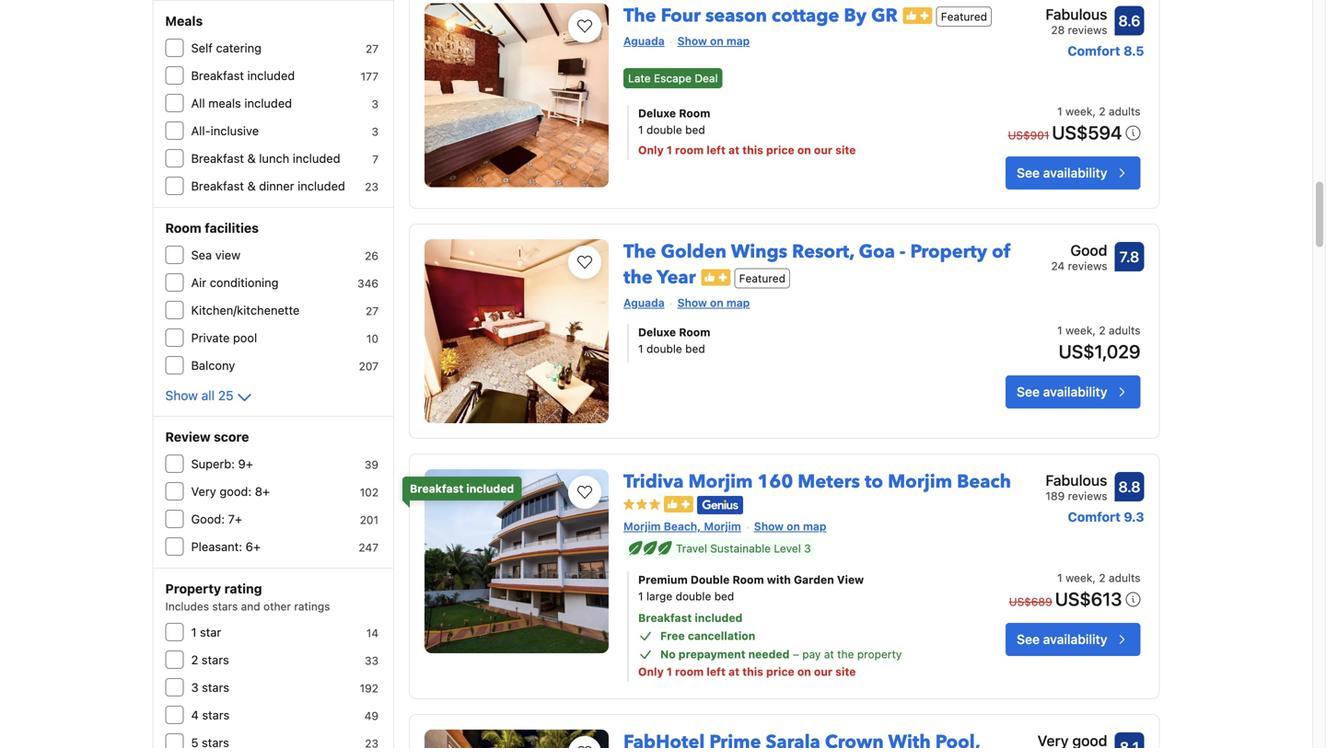 Task type: locate. For each thing, give the bounding box(es) containing it.
good element
[[1051, 239, 1107, 261]]

0 vertical spatial see
[[1017, 165, 1040, 180]]

fabulous element up 'comfort 8.5'
[[1046, 3, 1107, 25]]

the golden wings resort, goa - property of the year image
[[425, 239, 609, 424]]

2 fabulous element from the top
[[1046, 470, 1107, 492]]

aguada up "late"
[[624, 35, 665, 47]]

1 vertical spatial see availability link
[[1006, 376, 1141, 409]]

our inside deluxe room 1 double bed only 1 room left at this price on our site
[[814, 144, 833, 156]]

0 horizontal spatial featured
[[739, 272, 786, 285]]

view
[[215, 248, 241, 262]]

featured right gr
[[941, 10, 987, 23]]

2 vertical spatial map
[[803, 521, 827, 533]]

0 vertical spatial show on map
[[677, 35, 750, 47]]

pleasant:
[[191, 540, 242, 554]]

2 this from the top
[[742, 666, 763, 679]]

2 up us$1,029
[[1099, 324, 1106, 337]]

see availability link down us$1,029
[[1006, 376, 1141, 409]]

genius discounts available at this property. image
[[697, 497, 743, 515], [697, 497, 743, 515]]

breakfast up meals
[[191, 69, 244, 82]]

see availability
[[1017, 165, 1107, 180], [1017, 384, 1107, 400], [1017, 632, 1107, 648]]

breakfast for 177
[[191, 69, 244, 82]]

to
[[865, 470, 883, 495]]

availability down 'us$594'
[[1043, 165, 1107, 180]]

deluxe for deluxe room 1 double bed only 1 room left at this price on our site
[[638, 107, 676, 120]]

1 vertical spatial double
[[646, 342, 682, 355]]

1 week , 2 adults for us$594
[[1057, 105, 1141, 118]]

0 vertical spatial deluxe
[[638, 107, 676, 120]]

show on map
[[677, 35, 750, 47], [677, 296, 750, 309], [754, 521, 827, 533]]

reviews
[[1068, 24, 1107, 36], [1068, 260, 1107, 272], [1068, 490, 1107, 503]]

1 see availability link from the top
[[1006, 156, 1141, 190]]

7+
[[228, 513, 242, 526]]

1 vertical spatial site
[[835, 666, 856, 679]]

bed down deal
[[685, 123, 705, 136]]

1 fabulous from the top
[[1046, 6, 1107, 23]]

week
[[1066, 105, 1093, 118], [1066, 324, 1093, 337], [1066, 572, 1093, 585]]

,
[[1093, 105, 1096, 118], [1093, 324, 1096, 337], [1093, 572, 1096, 585]]

1 horizontal spatial property
[[910, 239, 987, 265]]

2 aguada from the top
[[624, 296, 665, 309]]

show all 25
[[165, 388, 234, 403]]

8.6
[[1119, 12, 1141, 30]]

score
[[214, 430, 249, 445]]

1 vertical spatial adults
[[1109, 324, 1141, 337]]

1 vertical spatial fabulous
[[1046, 472, 1107, 489]]

0 vertical spatial this
[[742, 144, 763, 156]]

1 comfort from the top
[[1068, 43, 1120, 59]]

pay
[[802, 649, 821, 661]]

0 vertical spatial the
[[624, 265, 653, 290]]

2 vertical spatial see availability link
[[1006, 624, 1141, 657]]

0 vertical spatial only
[[638, 144, 664, 156]]

1 inside deluxe room 1 double bed
[[638, 342, 643, 355]]

1 adults from the top
[[1109, 105, 1141, 118]]

3 reviews from the top
[[1068, 490, 1107, 503]]

0 vertical spatial room
[[675, 144, 704, 156]]

27 up 10
[[366, 305, 379, 318]]

deluxe inside deluxe room 1 double bed
[[638, 326, 676, 339]]

property inside property rating includes stars and other ratings
[[165, 582, 221, 597]]

adults up 'us$594'
[[1109, 105, 1141, 118]]

needed
[[748, 649, 790, 661]]

0 horizontal spatial breakfast included
[[191, 69, 295, 82]]

1 vertical spatial the
[[624, 239, 656, 265]]

room facilities
[[165, 221, 259, 236]]

week up 'us$594'
[[1066, 105, 1093, 118]]

the left golden
[[624, 239, 656, 265]]

escape
[[654, 72, 692, 85]]

show up level
[[754, 521, 784, 533]]

morjim left 'beach,'
[[624, 521, 661, 533]]

3 down '177'
[[372, 98, 379, 111]]

on for season
[[710, 35, 724, 47]]

see availability down the us$613
[[1017, 632, 1107, 648]]

show inside dropdown button
[[165, 388, 198, 403]]

1 site from the top
[[835, 144, 856, 156]]

double down year
[[646, 342, 682, 355]]

this property is part of our preferred plus programme. it is committed to providing outstanding service and excellent value. it will pay us a higher commission if you make a booking. image
[[903, 8, 933, 24], [701, 269, 731, 286], [701, 269, 731, 286], [664, 497, 694, 513]]

, for us$613
[[1093, 572, 1096, 585]]

map for wings
[[726, 296, 750, 309]]

1 vertical spatial breakfast included
[[410, 482, 514, 495]]

2 see availability from the top
[[1017, 384, 1107, 400]]

stars up 4 stars
[[202, 681, 229, 695]]

2 vertical spatial availability
[[1043, 632, 1107, 648]]

1 , from the top
[[1093, 105, 1096, 118]]

7.8
[[1120, 248, 1140, 266]]

2 1 week , 2 adults from the top
[[1057, 572, 1141, 585]]

& left lunch at left
[[247, 151, 256, 165]]

1 vertical spatial 1 week , 2 adults
[[1057, 572, 1141, 585]]

stars inside property rating includes stars and other ratings
[[212, 600, 238, 613]]

fabulous up '189'
[[1046, 472, 1107, 489]]

double inside 1 large double bed breakfast included
[[676, 591, 711, 603]]

0 vertical spatial property
[[910, 239, 987, 265]]

self catering
[[191, 41, 262, 55]]

at inside deluxe room 1 double bed only 1 room left at this price on our site
[[728, 144, 740, 156]]

left
[[707, 144, 726, 156], [707, 666, 726, 679]]

reviews up 'comfort 8.5'
[[1068, 24, 1107, 36]]

this
[[742, 144, 763, 156], [742, 666, 763, 679]]

private pool
[[191, 331, 257, 345]]

1 vertical spatial see
[[1017, 384, 1040, 400]]

2 vertical spatial reviews
[[1068, 490, 1107, 503]]

breakfast up room facilities
[[191, 179, 244, 193]]

adults up us$1,029
[[1109, 324, 1141, 337]]

160
[[757, 470, 793, 495]]

stars down rating
[[212, 600, 238, 613]]

comfort down fabulous 189 reviews
[[1068, 510, 1121, 525]]

double inside deluxe room 1 double bed only 1 room left at this price on our site
[[646, 123, 682, 136]]

show on map down year
[[677, 296, 750, 309]]

3 up 4
[[191, 681, 199, 695]]

see availability down us$1,029
[[1017, 384, 1107, 400]]

see availability link
[[1006, 156, 1141, 190], [1006, 376, 1141, 409], [1006, 624, 1141, 657]]

1 week from the top
[[1066, 105, 1093, 118]]

1 horizontal spatial this property is part of our preferred plus programme. it is committed to providing outstanding service and excellent value. it will pay us a higher commission if you make a booking. image
[[903, 8, 933, 24]]

0 vertical spatial reviews
[[1068, 24, 1107, 36]]

deluxe for deluxe room 1 double bed
[[638, 326, 676, 339]]

1 1 week , 2 adults from the top
[[1057, 105, 1141, 118]]

2 27 from the top
[[366, 305, 379, 318]]

0 vertical spatial fabulous
[[1046, 6, 1107, 23]]

see availability link down the us$613
[[1006, 624, 1141, 657]]

left down deal
[[707, 144, 726, 156]]

breakfast for 7
[[191, 151, 244, 165]]

the inside "the golden wings resort, goa - property of the year"
[[624, 239, 656, 265]]

2 vertical spatial bed
[[714, 591, 734, 603]]

1 vertical spatial comfort
[[1068, 510, 1121, 525]]

double inside deluxe room 1 double bed
[[646, 342, 682, 355]]

8.5
[[1124, 43, 1144, 59]]

2 fabulous from the top
[[1046, 472, 1107, 489]]

week up the us$613
[[1066, 572, 1093, 585]]

1 vertical spatial reviews
[[1068, 260, 1107, 272]]

room
[[679, 107, 710, 120], [165, 221, 201, 236], [679, 326, 710, 339], [733, 574, 764, 587]]

0 vertical spatial ,
[[1093, 105, 1096, 118]]

2 vertical spatial adults
[[1109, 572, 1141, 585]]

1 price from the top
[[766, 144, 795, 156]]

0 vertical spatial week
[[1066, 105, 1093, 118]]

2 deluxe room link from the top
[[638, 324, 950, 341]]

1 aguada from the top
[[624, 35, 665, 47]]

1 vertical spatial aguada
[[624, 296, 665, 309]]

1 vertical spatial fabulous element
[[1046, 470, 1107, 492]]

1 vertical spatial availability
[[1043, 384, 1107, 400]]

see
[[1017, 165, 1040, 180], [1017, 384, 1040, 400], [1017, 632, 1040, 648]]

featured down 'wings'
[[739, 272, 786, 285]]

morjim left 160
[[688, 470, 753, 495]]

0 vertical spatial breakfast included
[[191, 69, 295, 82]]

0 vertical spatial aguada
[[624, 35, 665, 47]]

2 see availability link from the top
[[1006, 376, 1141, 409]]

the left year
[[624, 265, 653, 290]]

1 vertical spatial property
[[165, 582, 221, 597]]

0 vertical spatial 27
[[366, 42, 379, 55]]

property
[[910, 239, 987, 265], [165, 582, 221, 597]]

177
[[361, 70, 379, 83]]

1 vertical spatial show on map
[[677, 296, 750, 309]]

show on map up level
[[754, 521, 827, 533]]

conditioning
[[210, 276, 279, 290]]

&
[[247, 151, 256, 165], [247, 179, 256, 193]]

bed
[[685, 123, 705, 136], [685, 342, 705, 355], [714, 591, 734, 603]]

reviews down good
[[1068, 260, 1107, 272]]

14
[[366, 627, 379, 640]]

property right - at the right
[[910, 239, 987, 265]]

0 vertical spatial at
[[728, 144, 740, 156]]

0 vertical spatial deluxe room link
[[638, 105, 950, 121]]

travel sustainable level 3
[[676, 543, 811, 556]]

inclusive
[[211, 124, 259, 138]]

4 stars
[[191, 709, 230, 722]]

reviews for the four season cottage by gr
[[1068, 24, 1107, 36]]

3 see availability from the top
[[1017, 632, 1107, 648]]

breakfast down all-inclusive
[[191, 151, 244, 165]]

4
[[191, 709, 199, 722]]

reviews inside fabulous 28 reviews
[[1068, 24, 1107, 36]]

see availability link down 'us$594'
[[1006, 156, 1141, 190]]

on for 160
[[787, 521, 800, 533]]

346
[[357, 277, 379, 290]]

tridiva
[[624, 470, 684, 495]]

our
[[814, 144, 833, 156], [814, 666, 833, 679]]

reviews for tridiva morjim 160 meters to morjim beach
[[1068, 490, 1107, 503]]

cancellation
[[688, 630, 755, 643]]

1 week , 2 adults us$1,029
[[1057, 324, 1141, 362]]

breakfast & lunch included
[[191, 151, 340, 165]]

see availability link for the golden wings resort, goa - property of the year
[[1006, 376, 1141, 409]]

0 vertical spatial comfort
[[1068, 43, 1120, 59]]

1 vertical spatial this property is part of our preferred plus programme. it is committed to providing outstanding service and excellent value. it will pay us a higher commission if you make a booking. image
[[664, 497, 694, 513]]

good 24 reviews
[[1051, 242, 1107, 272]]

bed inside 1 large double bed breakfast included
[[714, 591, 734, 603]]

scored 7.8 element
[[1115, 242, 1144, 272]]

0 vertical spatial double
[[646, 123, 682, 136]]

reviews up comfort 9.3
[[1068, 490, 1107, 503]]

breakfast up free on the bottom of page
[[638, 612, 692, 625]]

this inside deluxe room 1 double bed only 1 room left at this price on our site
[[742, 144, 763, 156]]

view
[[837, 574, 864, 587]]

1 fabulous element from the top
[[1046, 3, 1107, 25]]

3 availability from the top
[[1043, 632, 1107, 648]]

0 horizontal spatial the
[[624, 265, 653, 290]]

2 , from the top
[[1093, 324, 1096, 337]]

0 horizontal spatial this property is part of our preferred plus programme. it is committed to providing outstanding service and excellent value. it will pay us a higher commission if you make a booking. image
[[664, 497, 694, 513]]

scored 8.8 element
[[1115, 472, 1144, 502]]

availability down the us$613
[[1043, 632, 1107, 648]]

1 vertical spatial only
[[638, 666, 664, 679]]

room inside deluxe room 1 double bed only 1 room left at this price on our site
[[679, 107, 710, 120]]

2 comfort from the top
[[1068, 510, 1121, 525]]

comfort 9.3
[[1068, 510, 1144, 525]]

availability for tridiva morjim 160 meters to morjim beach
[[1043, 632, 1107, 648]]

1 vertical spatial deluxe room link
[[638, 324, 950, 341]]

2 availability from the top
[[1043, 384, 1107, 400]]

the left property
[[837, 649, 854, 661]]

1 vertical spatial week
[[1066, 324, 1093, 337]]

stars down star
[[202, 653, 229, 667]]

0 vertical spatial featured
[[941, 10, 987, 23]]

property up includes
[[165, 582, 221, 597]]

3 see availability link from the top
[[1006, 624, 1141, 657]]

room down 'no'
[[675, 666, 704, 679]]

map down 'wings'
[[726, 296, 750, 309]]

the for the four season cottage by gr
[[624, 3, 656, 29]]

2 vertical spatial see availability
[[1017, 632, 1107, 648]]

the left four
[[624, 3, 656, 29]]

see availability down 'us$594'
[[1017, 165, 1107, 180]]

show down year
[[677, 296, 707, 309]]

price
[[766, 144, 795, 156], [766, 666, 795, 679]]

, up us$1,029
[[1093, 324, 1096, 337]]

balcony
[[191, 359, 235, 373]]

room down year
[[679, 326, 710, 339]]

1 vertical spatial ,
[[1093, 324, 1096, 337]]

1 vertical spatial 27
[[366, 305, 379, 318]]

3 , from the top
[[1093, 572, 1096, 585]]

0 vertical spatial left
[[707, 144, 726, 156]]

3 see from the top
[[1017, 632, 1040, 648]]

0 vertical spatial site
[[835, 144, 856, 156]]

1 deluxe room link from the top
[[638, 105, 950, 121]]

1 vertical spatial map
[[726, 296, 750, 309]]

fabulous for the four season cottage by gr
[[1046, 6, 1107, 23]]

comfort for the four season cottage by gr
[[1068, 43, 1120, 59]]

, up 'us$594'
[[1093, 105, 1096, 118]]

comfort down fabulous 28 reviews
[[1068, 43, 1120, 59]]

3 up 7
[[372, 125, 379, 138]]

1 vertical spatial see availability
[[1017, 384, 1107, 400]]

property inside "the golden wings resort, goa - property of the year"
[[910, 239, 987, 265]]

2 deluxe from the top
[[638, 326, 676, 339]]

0 vertical spatial see availability link
[[1006, 156, 1141, 190]]

left down prepayment
[[707, 666, 726, 679]]

show on map for 160
[[754, 521, 827, 533]]

only
[[638, 144, 664, 156], [638, 666, 664, 679]]

show left all
[[165, 388, 198, 403]]

0 horizontal spatial property
[[165, 582, 221, 597]]

bed for deluxe room 1 double bed
[[685, 342, 705, 355]]

and
[[241, 600, 260, 613]]

show on map for wings
[[677, 296, 750, 309]]

1 27 from the top
[[366, 42, 379, 55]]

25
[[218, 388, 234, 403]]

adults
[[1109, 105, 1141, 118], [1109, 324, 1141, 337], [1109, 572, 1141, 585]]

this property is part of our preferred plus programme. it is committed to providing outstanding service and excellent value. it will pay us a higher commission if you make a booking. image
[[903, 8, 933, 24], [664, 497, 694, 513]]

1 the from the top
[[624, 3, 656, 29]]

only down "late"
[[638, 144, 664, 156]]

0 vertical spatial the
[[624, 3, 656, 29]]

, up the us$613
[[1093, 572, 1096, 585]]

map for 160
[[803, 521, 827, 533]]

2 see from the top
[[1017, 384, 1040, 400]]

fabulous element
[[1046, 3, 1107, 25], [1046, 470, 1107, 492]]

0 vertical spatial bed
[[685, 123, 705, 136]]

this property is part of our preferred plus programme. it is committed to providing outstanding service and excellent value. it will pay us a higher commission if you make a booking. image right gr
[[903, 8, 933, 24]]

bed inside deluxe room 1 double bed
[[685, 342, 705, 355]]

show down four
[[677, 35, 707, 47]]

room down deal
[[679, 107, 710, 120]]

2 the from the top
[[624, 239, 656, 265]]

see availability for the golden wings resort, goa - property of the year
[[1017, 384, 1107, 400]]

no
[[660, 649, 676, 661]]

bed down double
[[714, 591, 734, 603]]

0 vertical spatial fabulous element
[[1046, 3, 1107, 25]]

double down escape
[[646, 123, 682, 136]]

pool
[[233, 331, 257, 345]]

show for the four season cottage by gr
[[677, 35, 707, 47]]

premium
[[638, 574, 688, 587]]

beach
[[957, 470, 1011, 495]]

1 vertical spatial our
[[814, 666, 833, 679]]

room inside deluxe room 1 double bed only 1 room left at this price on our site
[[675, 144, 704, 156]]

2 week from the top
[[1066, 324, 1093, 337]]

1 horizontal spatial the
[[837, 649, 854, 661]]

2 vertical spatial double
[[676, 591, 711, 603]]

1 vertical spatial &
[[247, 179, 256, 193]]

deluxe down escape
[[638, 107, 676, 120]]

map down season
[[726, 35, 750, 47]]

the
[[624, 3, 656, 29], [624, 239, 656, 265]]

price inside deluxe room 1 double bed only 1 room left at this price on our site
[[766, 144, 795, 156]]

double for deluxe room 1 double bed only 1 room left at this price on our site
[[646, 123, 682, 136]]

0 vertical spatial price
[[766, 144, 795, 156]]

stars right 4
[[202, 709, 230, 722]]

show on map down season
[[677, 35, 750, 47]]

0 vertical spatial 1 week , 2 adults
[[1057, 105, 1141, 118]]

0 vertical spatial map
[[726, 35, 750, 47]]

aguada down year
[[624, 296, 665, 309]]

1 vertical spatial featured
[[739, 272, 786, 285]]

1 only from the top
[[638, 144, 664, 156]]

2 vertical spatial show on map
[[754, 521, 827, 533]]

1 vertical spatial this
[[742, 666, 763, 679]]

week up us$1,029
[[1066, 324, 1093, 337]]

included
[[247, 69, 295, 82], [244, 96, 292, 110], [293, 151, 340, 165], [298, 179, 345, 193], [466, 482, 514, 495], [695, 612, 743, 625]]

0 vertical spatial our
[[814, 144, 833, 156]]

1 deluxe from the top
[[638, 107, 676, 120]]

2 adults from the top
[[1109, 324, 1141, 337]]

bed down year
[[685, 342, 705, 355]]

availability for the golden wings resort, goa - property of the year
[[1043, 384, 1107, 400]]

2 vertical spatial see
[[1017, 632, 1040, 648]]

deluxe room 1 double bed only 1 room left at this price on our site
[[638, 107, 856, 156]]

fabulous element up comfort 9.3
[[1046, 470, 1107, 492]]

level
[[774, 543, 801, 556]]

1 our from the top
[[814, 144, 833, 156]]

double
[[646, 123, 682, 136], [646, 342, 682, 355], [676, 591, 711, 603]]

& left "dinner"
[[247, 179, 256, 193]]

show all 25 button
[[165, 387, 256, 409]]

1 horizontal spatial breakfast included
[[410, 482, 514, 495]]

room down late escape deal
[[675, 144, 704, 156]]

reviews inside fabulous 189 reviews
[[1068, 490, 1107, 503]]

goa
[[859, 239, 895, 265]]

the golden wings resort, goa - property of the year link
[[624, 232, 1011, 290]]

air
[[191, 276, 206, 290]]

2 vertical spatial ,
[[1093, 572, 1096, 585]]

this property is part of our preferred plus programme. it is committed to providing outstanding service and excellent value. it will pay us a higher commission if you make a booking. image up morjim beach, morjim in the bottom of the page
[[664, 497, 694, 513]]

2 reviews from the top
[[1068, 260, 1107, 272]]

1 vertical spatial bed
[[685, 342, 705, 355]]

tridiva morjim 160 meters to morjim beach image
[[425, 470, 609, 654]]

27 up '177'
[[366, 42, 379, 55]]

breakfast included
[[191, 69, 295, 82], [410, 482, 514, 495]]

2
[[1099, 105, 1106, 118], [1099, 324, 1106, 337], [1099, 572, 1106, 585], [191, 653, 198, 667]]

3 adults from the top
[[1109, 572, 1141, 585]]

1 availability from the top
[[1043, 165, 1107, 180]]

the four season cottage by gr image
[[425, 3, 609, 187]]

deluxe inside deluxe room 1 double bed only 1 room left at this price on our site
[[638, 107, 676, 120]]

1 see availability from the top
[[1017, 165, 1107, 180]]

2 & from the top
[[247, 179, 256, 193]]

& for lunch
[[247, 151, 256, 165]]

3 week from the top
[[1066, 572, 1093, 585]]

1 vertical spatial left
[[707, 666, 726, 679]]

1 vertical spatial deluxe
[[638, 326, 676, 339]]

four
[[661, 3, 701, 29]]

1 left from the top
[[707, 144, 726, 156]]

map down tridiva morjim 160 meters to morjim beach at bottom
[[803, 521, 827, 533]]

247
[[359, 542, 379, 554]]

deluxe down year
[[638, 326, 676, 339]]

1 week , 2 adults for us$613
[[1057, 572, 1141, 585]]

star
[[200, 626, 221, 640]]

, inside 1 week , 2 adults us$1,029
[[1093, 324, 1096, 337]]

prepayment
[[679, 649, 746, 661]]

0 vertical spatial see availability
[[1017, 165, 1107, 180]]

1 room from the top
[[675, 144, 704, 156]]

1 week , 2 adults up the us$613
[[1057, 572, 1141, 585]]

-
[[900, 239, 906, 265]]

0 vertical spatial &
[[247, 151, 256, 165]]

fabulous up 28
[[1046, 6, 1107, 23]]

0 vertical spatial availability
[[1043, 165, 1107, 180]]

included inside 1 large double bed breakfast included
[[695, 612, 743, 625]]

adults up the us$613
[[1109, 572, 1141, 585]]

0 vertical spatial adults
[[1109, 105, 1141, 118]]

1 vertical spatial price
[[766, 666, 795, 679]]

bed inside deluxe room 1 double bed only 1 room left at this price on our site
[[685, 123, 705, 136]]

1 vertical spatial room
[[675, 666, 704, 679]]

2 vertical spatial at
[[728, 666, 740, 679]]

2 vertical spatial week
[[1066, 572, 1093, 585]]

free cancellation
[[660, 630, 755, 643]]

2 our from the top
[[814, 666, 833, 679]]

1 week , 2 adults up 'us$594'
[[1057, 105, 1141, 118]]

availability down us$1,029
[[1043, 384, 1107, 400]]

only down 'no'
[[638, 666, 664, 679]]

1 this from the top
[[742, 144, 763, 156]]

1 horizontal spatial featured
[[941, 10, 987, 23]]

27 for kitchen/kitchenette
[[366, 305, 379, 318]]

stars for 2 stars
[[202, 653, 229, 667]]

1 & from the top
[[247, 151, 256, 165]]

meals
[[165, 13, 203, 29]]

site inside deluxe room 1 double bed only 1 room left at this price on our site
[[835, 144, 856, 156]]

1 reviews from the top
[[1068, 24, 1107, 36]]

double down double
[[676, 591, 711, 603]]

all-
[[191, 124, 211, 138]]



Task type: describe. For each thing, give the bounding box(es) containing it.
deal
[[695, 72, 718, 85]]

all
[[201, 388, 215, 403]]

with
[[767, 574, 791, 587]]

deluxe room link for deluxe room 1 double bed only 1 room left at this price on our site
[[638, 105, 950, 121]]

1 large double bed breakfast included
[[638, 591, 743, 625]]

map for season
[[726, 35, 750, 47]]

very good element
[[1038, 730, 1107, 749]]

show for tridiva morjim 160 meters to morjim beach
[[754, 521, 784, 533]]

2 only from the top
[[638, 666, 664, 679]]

resort,
[[792, 239, 854, 265]]

very good: 8+
[[191, 485, 270, 499]]

cottage
[[772, 3, 839, 29]]

premium double room with garden view
[[638, 574, 864, 587]]

good
[[1071, 242, 1107, 259]]

season
[[705, 3, 767, 29]]

3 stars
[[191, 681, 229, 695]]

fabulous 189 reviews
[[1046, 472, 1107, 503]]

breakfast right 102
[[410, 482, 464, 495]]

on for wings
[[710, 296, 724, 309]]

breakfast for 23
[[191, 179, 244, 193]]

adults for us$594
[[1109, 105, 1141, 118]]

superb: 9+
[[191, 457, 253, 471]]

premium double room with garden view link
[[638, 572, 950, 589]]

comfort for tridiva morjim 160 meters to morjim beach
[[1068, 510, 1121, 525]]

week for us$613
[[1066, 572, 1093, 585]]

travel
[[676, 543, 707, 556]]

0 vertical spatial this property is part of our preferred plus programme. it is committed to providing outstanding service and excellent value. it will pay us a higher commission if you make a booking. image
[[903, 8, 933, 24]]

other
[[263, 600, 291, 613]]

breakfast inside 1 large double bed breakfast included
[[638, 612, 692, 625]]

room left with
[[733, 574, 764, 587]]

2 stars
[[191, 653, 229, 667]]

late
[[628, 72, 651, 85]]

aguada for the four season cottage by gr
[[624, 35, 665, 47]]

meals
[[208, 96, 241, 110]]

property rating includes stars and other ratings
[[165, 582, 330, 613]]

1 see from the top
[[1017, 165, 1040, 180]]

1 inside 1 week , 2 adults us$1,029
[[1057, 324, 1063, 337]]

2 left from the top
[[707, 666, 726, 679]]

scored 8.6 element
[[1115, 6, 1144, 36]]

no prepayment needed – pay at the property
[[660, 649, 902, 661]]

property
[[857, 649, 902, 661]]

8+
[[255, 485, 270, 499]]

review
[[165, 430, 211, 445]]

sea
[[191, 248, 212, 262]]

double for deluxe room 1 double bed
[[646, 342, 682, 355]]

scored 8.1 element
[[1115, 733, 1144, 749]]

catering
[[216, 41, 262, 55]]

air conditioning
[[191, 276, 279, 290]]

adults inside 1 week , 2 adults us$1,029
[[1109, 324, 1141, 337]]

late escape deal
[[628, 72, 718, 85]]

26
[[365, 250, 379, 262]]

1 star
[[191, 626, 221, 640]]

10
[[366, 332, 379, 345]]

week inside 1 week , 2 adults us$1,029
[[1066, 324, 1093, 337]]

superb:
[[191, 457, 235, 471]]

2 price from the top
[[766, 666, 795, 679]]

the four season cottage by gr link
[[624, 0, 898, 29]]

& for dinner
[[247, 179, 256, 193]]

room inside deluxe room 1 double bed
[[679, 326, 710, 339]]

27 for self catering
[[366, 42, 379, 55]]

the for the golden wings resort, goa - property of the year
[[624, 239, 656, 265]]

rating
[[224, 582, 262, 597]]

2 site from the top
[[835, 666, 856, 679]]

show on map for season
[[677, 35, 750, 47]]

adults for us$613
[[1109, 572, 1141, 585]]

2 up 'us$594'
[[1099, 105, 1106, 118]]

dinner
[[259, 179, 294, 193]]

featured for resort,
[[739, 272, 786, 285]]

year
[[657, 265, 696, 290]]

stars for 3 stars
[[202, 681, 229, 695]]

1 vertical spatial at
[[824, 649, 834, 661]]

good:
[[191, 513, 225, 526]]

207
[[359, 360, 379, 373]]

2 up the us$613
[[1099, 572, 1106, 585]]

stars for 4 stars
[[202, 709, 230, 722]]

see availability link for tridiva morjim 160 meters to morjim beach
[[1006, 624, 1141, 657]]

breakfast & dinner included
[[191, 179, 345, 193]]

facilities
[[205, 221, 259, 236]]

1 vertical spatial the
[[837, 649, 854, 661]]

morjim right to
[[888, 470, 952, 495]]

sea view
[[191, 248, 241, 262]]

see availability for tridiva morjim 160 meters to morjim beach
[[1017, 632, 1107, 648]]

see for the golden wings resort, goa - property of the year
[[1017, 384, 1040, 400]]

by
[[844, 3, 867, 29]]

201
[[360, 514, 379, 527]]

1 inside 1 large double bed breakfast included
[[638, 591, 643, 603]]

6+
[[246, 540, 261, 554]]

ratings
[[294, 600, 330, 613]]

3 right level
[[804, 543, 811, 556]]

featured for cottage
[[941, 10, 987, 23]]

lunch
[[259, 151, 289, 165]]

us$613
[[1055, 589, 1122, 610]]

good: 7+
[[191, 513, 242, 526]]

tridiva morjim 160 meters to morjim beach
[[624, 470, 1011, 495]]

week for us$594
[[1066, 105, 1093, 118]]

, for us$594
[[1093, 105, 1096, 118]]

8.8
[[1118, 478, 1141, 496]]

2 inside 1 week , 2 adults us$1,029
[[1099, 324, 1106, 337]]

private
[[191, 331, 230, 345]]

beach,
[[664, 521, 701, 533]]

2 room from the top
[[675, 666, 704, 679]]

the golden wings resort, goa - property of the year
[[624, 239, 1011, 290]]

includes
[[165, 600, 209, 613]]

23
[[365, 181, 379, 193]]

us$901
[[1008, 129, 1049, 142]]

self
[[191, 41, 213, 55]]

fabulous element for the four season cottage by gr
[[1046, 3, 1107, 25]]

only 1 room left at this price on our site
[[638, 666, 856, 679]]

reviews inside good 24 reviews
[[1068, 260, 1107, 272]]

see for tridiva morjim 160 meters to morjim beach
[[1017, 632, 1040, 648]]

189
[[1046, 490, 1065, 503]]

28
[[1051, 24, 1065, 36]]

all-inclusive
[[191, 124, 259, 138]]

49
[[364, 710, 379, 723]]

33
[[365, 655, 379, 668]]

fabulous element for tridiva morjim 160 meters to morjim beach
[[1046, 470, 1107, 492]]

24
[[1051, 260, 1065, 272]]

show for the golden wings resort, goa - property of the year
[[677, 296, 707, 309]]

the inside "the golden wings resort, goa - property of the year"
[[624, 265, 653, 290]]

room up the sea
[[165, 221, 201, 236]]

fabulous 28 reviews
[[1046, 6, 1107, 36]]

kitchen/kitchenette
[[191, 303, 300, 317]]

morjim up sustainable at the right bottom
[[704, 521, 741, 533]]

9+
[[238, 457, 253, 471]]

all
[[191, 96, 205, 110]]

wings
[[731, 239, 787, 265]]

9.3
[[1124, 510, 1144, 525]]

bed for deluxe room 1 double bed only 1 room left at this price on our site
[[685, 123, 705, 136]]

fabulous for tridiva morjim 160 meters to morjim beach
[[1046, 472, 1107, 489]]

2 down the 1 star
[[191, 653, 198, 667]]

large
[[646, 591, 672, 603]]

aguada for the golden wings resort, goa - property of the year
[[624, 296, 665, 309]]

sustainable
[[710, 543, 771, 556]]

left inside deluxe room 1 double bed only 1 room left at this price on our site
[[707, 144, 726, 156]]

deluxe room link for deluxe room 1 double bed
[[638, 324, 950, 341]]

on inside deluxe room 1 double bed only 1 room left at this price on our site
[[797, 144, 811, 156]]

only inside deluxe room 1 double bed only 1 room left at this price on our site
[[638, 144, 664, 156]]



Task type: vqa. For each thing, say whether or not it's contained in the screenshot.
bottommost Fabulous ELEMENT
yes



